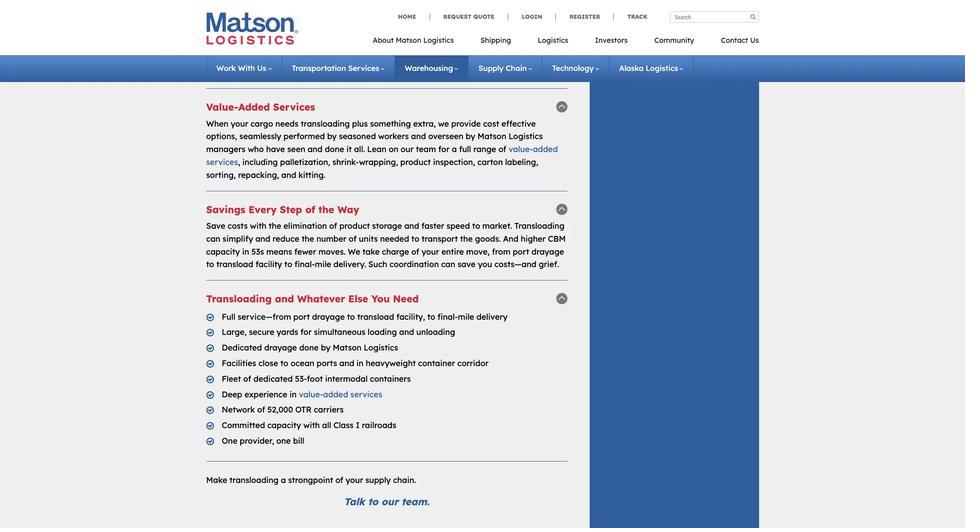 Task type: vqa. For each thing, say whether or not it's contained in the screenshot.
'And'
yes



Task type: locate. For each thing, give the bounding box(es) containing it.
it
[[347, 144, 352, 154]]

by up ports
[[321, 343, 331, 353]]

0 horizontal spatial matson
[[333, 343, 362, 353]]

services left the
[[348, 63, 380, 73]]

0 vertical spatial you
[[374, 16, 388, 26]]

be
[[206, 29, 216, 39], [389, 42, 399, 52], [514, 55, 524, 65]]

ocean down anywhere in the top of the page
[[478, 42, 502, 52]]

transload inside save costs with the elimination of product storage and faster speed to market. transloading can simplify and reduce the number of units needed to transport the goods. and higher cbm capacity in 53s means fewer moves. we take charge of your entire move, from port drayage to transload facility to final-mile delivery. such coordination can save you costs—and grief.
[[217, 259, 253, 270]]

you down move,
[[478, 259, 493, 270]]

by left seasoned
[[327, 131, 337, 142]]

and up 53s
[[256, 234, 271, 244]]

your inside the 'when your cargo needs transloading plus something extra, we provide cost effective options, seamlessly performed by seasoned workers and overseen by matson logistics managers who have seen and done it all. lean on our team for a full range of'
[[231, 119, 248, 129]]

a
[[285, 29, 290, 39], [266, 68, 271, 78], [452, 144, 457, 154], [281, 475, 286, 485]]

port up costs—and
[[513, 247, 530, 257]]

backtop image
[[557, 101, 568, 113]]

palletization,
[[280, 157, 330, 167]]

1 horizontal spatial from
[[492, 247, 511, 257]]

value-added services
[[206, 101, 315, 113]]

work
[[217, 63, 236, 73]]

our down supply
[[382, 495, 399, 508]]

0 vertical spatial delivery
[[253, 55, 284, 65]]

we're the creative and resourceful partner you need. for example, your urgent shipment can be transloaded into a truck with team drivers for expedited transit to anywhere in the 48 states within three days. or your shipment can be devanned from the ocean container and loaded into delivery trucks for local markets. the remaining shipment can then be transported as a truckload or ltl move to inland destinations.
[[206, 16, 567, 78]]

1 horizontal spatial you
[[478, 259, 493, 270]]

Search search field
[[670, 11, 759, 23]]

0 horizontal spatial final-
[[295, 259, 315, 270]]

added up 'carriers'
[[323, 389, 348, 400]]

contact us link
[[708, 33, 759, 51]]

shipment down transit on the left of page
[[440, 55, 476, 65]]

1 horizontal spatial our
[[401, 144, 414, 154]]

transport
[[422, 234, 458, 244]]

added inside value-added services
[[533, 144, 558, 154]]

final-
[[295, 259, 315, 270], [438, 312, 458, 322]]

1 horizontal spatial into
[[267, 29, 282, 39]]

1 vertical spatial value-added services link
[[299, 389, 383, 400]]

and
[[279, 16, 294, 26], [543, 42, 558, 52], [411, 131, 426, 142], [308, 144, 323, 154], [282, 170, 296, 180], [405, 221, 420, 231], [256, 234, 271, 244], [275, 293, 294, 305], [399, 327, 414, 337], [340, 358, 355, 368]]

1 horizontal spatial team
[[416, 144, 436, 154]]

in
[[517, 29, 524, 39], [242, 247, 249, 257], [357, 358, 364, 368], [290, 389, 297, 400]]

in down 'login' link
[[517, 29, 524, 39]]

transload up loading
[[358, 312, 394, 322]]

or
[[303, 42, 313, 52]]

in left 53s
[[242, 247, 249, 257]]

1 vertical spatial backtop image
[[557, 293, 568, 304]]

range
[[474, 144, 497, 154]]

None search field
[[670, 11, 759, 23]]

can up the
[[373, 42, 387, 52]]

from down and
[[492, 247, 511, 257]]

and down "48"
[[543, 42, 558, 52]]

us right with
[[257, 63, 267, 73]]

and
[[503, 234, 519, 244]]

matson down "need."
[[396, 36, 422, 45]]

final- up the unloading in the bottom left of the page
[[438, 312, 458, 322]]

0 vertical spatial added
[[533, 144, 558, 154]]

you
[[372, 293, 390, 305]]

1 horizontal spatial ocean
[[478, 42, 502, 52]]

1 vertical spatial value-
[[299, 389, 323, 400]]

drivers
[[355, 29, 382, 39]]

and inside , including palletization, shrink-wrapping, product inspection, carton labeling, sorting, repacking, and kitting.
[[282, 170, 296, 180]]

1 backtop image from the top
[[557, 204, 568, 215]]

take
[[363, 247, 380, 257]]

from down transit on the left of page
[[442, 42, 461, 52]]

in inside we're the creative and resourceful partner you need. for example, your urgent shipment can be transloaded into a truck with team drivers for expedited transit to anywhere in the 48 states within three days. or your shipment can be devanned from the ocean container and loaded into delivery trucks for local markets. the remaining shipment can then be transported as a truckload or ltl move to inland destinations.
[[517, 29, 524, 39]]

1 horizontal spatial final-
[[438, 312, 458, 322]]

for down overseen
[[439, 144, 450, 154]]

0 horizontal spatial services
[[206, 157, 238, 167]]

done left it
[[325, 144, 344, 154]]

unloading
[[417, 327, 456, 337]]

every
[[249, 203, 277, 216]]

0 vertical spatial ocean
[[478, 42, 502, 52]]

full
[[459, 144, 471, 154]]

and up truck
[[279, 16, 294, 26]]

delivery inside we're the creative and resourceful partner you need. for example, your urgent shipment can be transloaded into a truck with team drivers for expedited transit to anywhere in the 48 states within three days. or your shipment can be devanned from the ocean container and loaded into delivery trucks for local markets. the remaining shipment can then be transported as a truckload or ltl move to inland destinations.
[[253, 55, 284, 65]]

1 horizontal spatial us
[[751, 36, 759, 45]]

top menu navigation
[[373, 33, 759, 51]]

make
[[206, 475, 227, 485]]

0 horizontal spatial transloading
[[206, 293, 272, 305]]

on
[[389, 144, 399, 154]]

performed
[[284, 131, 325, 142]]

transloading
[[515, 221, 565, 231], [206, 293, 272, 305]]

transloading and whatever else you need
[[206, 293, 419, 305]]

shipment up "48"
[[514, 16, 550, 26]]

0 vertical spatial services
[[206, 157, 238, 167]]

the up reduce
[[269, 221, 282, 231]]

sorting,
[[206, 170, 236, 180]]

0 vertical spatial port
[[513, 247, 530, 257]]

of
[[499, 144, 507, 154], [306, 203, 315, 216], [329, 221, 337, 231], [349, 234, 357, 244], [412, 247, 420, 257], [243, 374, 251, 384], [257, 405, 265, 415], [336, 475, 344, 485]]

container down the unloading in the bottom left of the page
[[418, 358, 455, 368]]

your up options, at top
[[231, 119, 248, 129]]

truck
[[292, 29, 312, 39]]

0 vertical spatial our
[[401, 144, 414, 154]]

into down within
[[235, 55, 250, 65]]

0 horizontal spatial ocean
[[291, 358, 315, 368]]

0 vertical spatial final-
[[295, 259, 315, 270]]

transloading up the "performed"
[[301, 119, 350, 129]]

a left full
[[452, 144, 457, 154]]

and down "facility,"
[[399, 327, 414, 337]]

0 horizontal spatial drayage
[[264, 343, 297, 353]]

team down overseen
[[416, 144, 436, 154]]

into up three
[[267, 29, 282, 39]]

capacity down the simplify
[[206, 247, 240, 257]]

with down 'resourceful'
[[314, 29, 331, 39]]

with down every at the left
[[250, 221, 267, 231]]

you inside save costs with the elimination of product storage and faster speed to market. transloading can simplify and reduce the number of units needed to transport the goods. and higher cbm capacity in 53s means fewer moves. we take charge of your entire move, from port drayage to transload facility to final-mile delivery. such coordination can save you costs—and grief.
[[478, 259, 493, 270]]

when
[[206, 119, 229, 129]]

1 horizontal spatial be
[[389, 42, 399, 52]]

1 vertical spatial port
[[294, 312, 310, 322]]

labeling,
[[505, 157, 539, 167]]

0 vertical spatial matson
[[396, 36, 422, 45]]

1 horizontal spatial container
[[504, 42, 541, 52]]

1 vertical spatial from
[[492, 247, 511, 257]]

logistics
[[424, 36, 454, 45], [538, 36, 569, 45], [646, 63, 679, 73], [509, 131, 543, 142], [364, 343, 398, 353]]

with inside save costs with the elimination of product storage and faster speed to market. transloading can simplify and reduce the number of units needed to transport the goods. and higher cbm capacity in 53s means fewer moves. we take charge of your entire move, from port drayage to transload facility to final-mile delivery. such coordination can save you costs—and grief.
[[250, 221, 267, 231]]

be down "we're"
[[206, 29, 216, 39]]

value-added services link for deep experience in value-added services
[[299, 389, 383, 400]]

move,
[[467, 247, 490, 257]]

backtop image down grief.
[[557, 293, 568, 304]]

wrapping,
[[359, 157, 398, 167]]

logistics down loading
[[364, 343, 398, 353]]

alaska logistics link
[[620, 63, 684, 73]]

transloading
[[301, 119, 350, 129], [230, 475, 279, 485]]

including
[[243, 157, 278, 167]]

transloading up full
[[206, 293, 272, 305]]

network
[[222, 405, 255, 415]]

transportation
[[292, 63, 346, 73]]

yards
[[277, 327, 298, 337]]

done up ports
[[299, 343, 319, 353]]

1 vertical spatial services
[[351, 389, 383, 400]]

with for services
[[250, 221, 267, 231]]

step
[[280, 203, 302, 216]]

0 horizontal spatial shipment
[[335, 42, 371, 52]]

services
[[348, 63, 380, 73], [273, 101, 315, 113]]

example,
[[429, 16, 464, 26]]

backtop image up cbm
[[557, 204, 568, 215]]

of right strongpoint
[[336, 475, 344, 485]]

logistics down effective
[[509, 131, 543, 142]]

0 horizontal spatial into
[[235, 55, 250, 65]]

0 horizontal spatial our
[[382, 495, 399, 508]]

anywhere
[[477, 29, 515, 39]]

value- down foot in the left of the page
[[299, 389, 323, 400]]

1 vertical spatial added
[[323, 389, 348, 400]]

drayage
[[532, 247, 565, 257], [312, 312, 345, 322], [264, 343, 297, 353]]

destinations.
[[399, 68, 448, 78]]

0 horizontal spatial capacity
[[206, 247, 240, 257]]

1 vertical spatial delivery
[[477, 312, 508, 322]]

us right contact
[[751, 36, 759, 45]]

seasoned
[[339, 131, 376, 142]]

1 horizontal spatial done
[[325, 144, 344, 154]]

needs
[[276, 119, 299, 129]]

0 vertical spatial from
[[442, 42, 461, 52]]

matson logistics image
[[206, 12, 298, 45]]

transloaded
[[218, 29, 265, 39]]

0 vertical spatial container
[[504, 42, 541, 52]]

1 horizontal spatial shipment
[[440, 55, 476, 65]]

overseen
[[429, 131, 464, 142]]

2 vertical spatial with
[[304, 420, 320, 431]]

large,
[[222, 327, 247, 337]]

states
[[206, 42, 230, 52]]

trucks
[[286, 55, 310, 65]]

2 vertical spatial drayage
[[264, 343, 297, 353]]

2 backtop image from the top
[[557, 293, 568, 304]]

1 horizontal spatial added
[[533, 144, 558, 154]]

talk to our team. link
[[344, 495, 430, 508]]

1 vertical spatial done
[[299, 343, 319, 353]]

matson down simultaneous
[[333, 343, 362, 353]]

2 horizontal spatial matson
[[478, 131, 507, 142]]

0 horizontal spatial mile
[[315, 259, 331, 270]]

of right range
[[499, 144, 507, 154]]

value- up the labeling,
[[509, 144, 533, 154]]

port down transloading and whatever else you need
[[294, 312, 310, 322]]

a left strongpoint
[[281, 475, 286, 485]]

0 horizontal spatial transloading
[[230, 475, 279, 485]]

1 horizontal spatial port
[[513, 247, 530, 257]]

entire
[[442, 247, 464, 257]]

then
[[495, 55, 512, 65]]

1 vertical spatial product
[[340, 221, 370, 231]]

to down save
[[206, 259, 214, 270]]

1 vertical spatial matson
[[478, 131, 507, 142]]

backtop image
[[557, 204, 568, 215], [557, 293, 568, 304]]

0 vertical spatial value-
[[509, 144, 533, 154]]

1 vertical spatial transload
[[358, 312, 394, 322]]

carriers
[[314, 405, 344, 415]]

product inside , including palletization, shrink-wrapping, product inspection, carton labeling, sorting, repacking, and kitting.
[[401, 157, 431, 167]]

0 horizontal spatial you
[[374, 16, 388, 26]]

0 vertical spatial value-added services link
[[206, 144, 558, 167]]

final- down fewer at the left top
[[295, 259, 315, 270]]

you up drivers
[[374, 16, 388, 26]]

railroads
[[362, 420, 397, 431]]

make transloading a strongpoint of your supply chain.
[[206, 475, 416, 485]]

logistics inside the 'when your cargo needs transloading plus something extra, we provide cost effective options, seamlessly performed by seasoned workers and overseen by matson logistics managers who have seen and done it all. lean on our team for a full range of'
[[509, 131, 543, 142]]

2 vertical spatial shipment
[[440, 55, 476, 65]]

0 horizontal spatial be
[[206, 29, 216, 39]]

a right as at left top
[[266, 68, 271, 78]]

a up days.
[[285, 29, 290, 39]]

foot
[[307, 374, 323, 384]]

1 horizontal spatial services
[[348, 63, 380, 73]]

0 horizontal spatial us
[[257, 63, 267, 73]]

mile inside save costs with the elimination of product storage and faster speed to market. transloading can simplify and reduce the number of units needed to transport the goods. and higher cbm capacity in 53s means fewer moves. we take charge of your entire move, from port drayage to transload facility to final-mile delivery. such coordination can save you costs—and grief.
[[315, 259, 331, 270]]

0 vertical spatial with
[[314, 29, 331, 39]]

elimination
[[284, 221, 327, 231]]

faster
[[422, 221, 445, 231]]

0 vertical spatial services
[[348, 63, 380, 73]]

0 vertical spatial capacity
[[206, 247, 240, 257]]

transloading inside save costs with the elimination of product storage and faster speed to market. transloading can simplify and reduce the number of units needed to transport the goods. and higher cbm capacity in 53s means fewer moves. we take charge of your entire move, from port drayage to transload facility to final-mile delivery. such coordination can save you costs—and grief.
[[515, 221, 565, 231]]

0 vertical spatial shipment
[[514, 16, 550, 26]]

0 vertical spatial team
[[333, 29, 353, 39]]

0 horizontal spatial delivery
[[253, 55, 284, 65]]

team
[[333, 29, 353, 39], [416, 144, 436, 154]]

dedicated
[[254, 374, 293, 384]]

1 vertical spatial be
[[389, 42, 399, 52]]

product down way
[[340, 221, 370, 231]]

to right needed
[[412, 234, 420, 244]]

1 vertical spatial transloading
[[206, 293, 272, 305]]

and down extra,
[[411, 131, 426, 142]]

0 horizontal spatial container
[[418, 358, 455, 368]]

value-
[[206, 101, 239, 113]]

your inside save costs with the elimination of product storage and faster speed to market. transloading can simplify and reduce the number of units needed to transport the goods. and higher cbm capacity in 53s means fewer moves. we take charge of your entire move, from port drayage to transload facility to final-mile delivery. such coordination can save you costs—and grief.
[[422, 247, 439, 257]]

close
[[259, 358, 278, 368]]

workers
[[378, 131, 409, 142]]

with left all
[[304, 420, 320, 431]]

team inside the 'when your cargo needs transloading plus something extra, we provide cost effective options, seamlessly performed by seasoned workers and overseen by matson logistics managers who have seen and done it all. lean on our team for a full range of'
[[416, 144, 436, 154]]

transported
[[206, 68, 252, 78]]

from inside we're the creative and resourceful partner you need. for example, your urgent shipment can be transloaded into a truck with team drivers for expedited transit to anywhere in the 48 states within three days. or your shipment can be devanned from the ocean container and loaded into delivery trucks for local markets. the remaining shipment can then be transported as a truckload or ltl move to inland destinations.
[[442, 42, 461, 52]]

1 horizontal spatial transloading
[[301, 119, 350, 129]]

1 horizontal spatial value-
[[509, 144, 533, 154]]

from inside save costs with the elimination of product storage and faster speed to market. transloading can simplify and reduce the number of units needed to transport the goods. and higher cbm capacity in 53s means fewer moves. we take charge of your entire move, from port drayage to transload facility to final-mile delivery. such coordination can save you costs—and grief.
[[492, 247, 511, 257]]

0 horizontal spatial value-
[[299, 389, 323, 400]]

1 horizontal spatial transload
[[358, 312, 394, 322]]

0 vertical spatial transloading
[[515, 221, 565, 231]]

1 vertical spatial mile
[[458, 312, 475, 322]]

and down palletization,
[[282, 170, 296, 180]]

contact us
[[722, 36, 759, 45]]

1 vertical spatial you
[[478, 259, 493, 270]]

transload down the simplify
[[217, 259, 253, 270]]

loading
[[368, 327, 397, 337]]

warehousing
[[405, 63, 453, 73]]

0 vertical spatial mile
[[315, 259, 331, 270]]

0 horizontal spatial team
[[333, 29, 353, 39]]

2 horizontal spatial drayage
[[532, 247, 565, 257]]

ocean
[[478, 42, 502, 52], [291, 358, 315, 368]]

to up goods. at top
[[473, 221, 481, 231]]

our right on
[[401, 144, 414, 154]]

0 vertical spatial product
[[401, 157, 431, 167]]

product down workers
[[401, 157, 431, 167]]

save costs with the elimination of product storage and faster speed to market. transloading can simplify and reduce the number of units needed to transport the goods. and higher cbm capacity in 53s means fewer moves. we take charge of your entire move, from port drayage to transload facility to final-mile delivery. such coordination can save you costs—and grief.
[[206, 221, 566, 270]]

added up the labeling,
[[533, 144, 558, 154]]

in up intermodal
[[357, 358, 364, 368]]

1 vertical spatial into
[[235, 55, 250, 65]]

0 vertical spatial done
[[325, 144, 344, 154]]

port inside save costs with the elimination of product storage and faster speed to market. transloading can simplify and reduce the number of units needed to transport the goods. and higher cbm capacity in 53s means fewer moves. we take charge of your entire move, from port drayage to transload facility to final-mile delivery. such coordination can save you costs—and grief.
[[513, 247, 530, 257]]

drayage up "large, secure yards for simultaneous loading and unloading" at the left
[[312, 312, 345, 322]]

strongpoint
[[288, 475, 333, 485]]

capacity up one
[[268, 420, 301, 431]]

1 vertical spatial capacity
[[268, 420, 301, 431]]

1 horizontal spatial product
[[401, 157, 431, 167]]

0 vertical spatial us
[[751, 36, 759, 45]]

logistics down login
[[538, 36, 569, 45]]

product
[[401, 157, 431, 167], [340, 221, 370, 231]]

0 horizontal spatial transload
[[217, 259, 253, 270]]

search image
[[751, 14, 756, 20]]

container
[[504, 42, 541, 52], [418, 358, 455, 368]]

of inside the 'when your cargo needs transloading plus something extra, we provide cost effective options, seamlessly performed by seasoned workers and overseen by matson logistics managers who have seen and done it all. lean on our team for a full range of'
[[499, 144, 507, 154]]

containers
[[370, 374, 411, 384]]

repacking,
[[238, 170, 279, 180]]



Task type: describe. For each thing, give the bounding box(es) containing it.
your left urgent
[[466, 16, 484, 26]]

to down request quote link
[[467, 29, 475, 39]]

1 vertical spatial final-
[[438, 312, 458, 322]]

our inside the 'when your cargo needs transloading plus something extra, we provide cost effective options, seamlessly performed by seasoned workers and overseen by matson logistics managers who have seen and done it all. lean on our team for a full range of'
[[401, 144, 414, 154]]

quote
[[474, 13, 495, 20]]

us inside "top menu" navigation
[[751, 36, 759, 45]]

facility,
[[397, 312, 425, 322]]

for down "need."
[[384, 29, 396, 39]]

shrink-
[[333, 157, 359, 167]]

final- inside save costs with the elimination of product storage and faster speed to market. transloading can simplify and reduce the number of units needed to transport the goods. and higher cbm capacity in 53s means fewer moves. we take charge of your entire move, from port drayage to transload facility to final-mile delivery. such coordination can save you costs—and grief.
[[295, 259, 315, 270]]

remaining
[[398, 55, 438, 65]]

with inside we're the creative and resourceful partner you need. for example, your urgent shipment can be transloaded into a truck with team drivers for expedited transit to anywhere in the 48 states within three days. or your shipment can be devanned from the ocean container and loaded into delivery trucks for local markets. the remaining shipment can then be transported as a truckload or ltl move to inland destinations.
[[314, 29, 331, 39]]

who
[[248, 144, 264, 154]]

the left "48"
[[527, 29, 539, 39]]

resourceful
[[296, 16, 340, 26]]

grief.
[[539, 259, 560, 270]]

with for to
[[304, 420, 320, 431]]

deep
[[222, 389, 242, 400]]

to right close at the left of page
[[281, 358, 289, 368]]

48
[[541, 29, 551, 39]]

2 horizontal spatial shipment
[[514, 16, 550, 26]]

secure
[[249, 327, 275, 337]]

alaska
[[620, 63, 644, 73]]

delivery.
[[334, 259, 366, 270]]

added
[[239, 101, 270, 113]]

to up the unloading in the bottom left of the page
[[428, 312, 436, 322]]

of down experience
[[257, 405, 265, 415]]

intermodal
[[325, 374, 368, 384]]

52,000
[[268, 405, 293, 415]]

of up 'number'
[[329, 221, 337, 231]]

the down transit on the left of page
[[463, 42, 476, 52]]

your up talk
[[346, 475, 363, 485]]

and up palletization,
[[308, 144, 323, 154]]

1 vertical spatial shipment
[[335, 42, 371, 52]]

savings
[[206, 203, 246, 216]]

can left then
[[478, 55, 492, 65]]

corridor
[[458, 358, 489, 368]]

supply chain link
[[479, 63, 533, 73]]

1 horizontal spatial capacity
[[268, 420, 301, 431]]

1 vertical spatial us
[[257, 63, 267, 73]]

contact
[[722, 36, 749, 45]]

logistics down example,
[[424, 36, 454, 45]]

for inside the 'when your cargo needs transloading plus something extra, we provide cost effective options, seamlessly performed by seasoned workers and overseen by matson logistics managers who have seen and done it all. lean on our team for a full range of'
[[439, 144, 450, 154]]

can up logistics link in the top of the page
[[552, 16, 567, 26]]

whatever
[[297, 293, 345, 305]]

fleet of dedicated 53-foot intermodal containers
[[222, 374, 411, 384]]

register link
[[556, 13, 614, 20]]

devanned
[[401, 42, 440, 52]]

capacity inside save costs with the elimination of product storage and faster speed to market. transloading can simplify and reduce the number of units needed to transport the goods. and higher cbm capacity in 53s means fewer moves. we take charge of your entire move, from port drayage to transload facility to final-mile delivery. such coordination can save you costs—and grief.
[[206, 247, 240, 257]]

seamlessly
[[240, 131, 282, 142]]

technology link
[[553, 63, 600, 73]]

of up we
[[349, 234, 357, 244]]

three
[[258, 42, 278, 52]]

0 horizontal spatial done
[[299, 343, 319, 353]]

1 horizontal spatial delivery
[[477, 312, 508, 322]]

about
[[373, 36, 394, 45]]

else
[[348, 293, 368, 305]]

value-added services link for , including palletization, shrink-wrapping, product inspection, carton labeling, sorting, repacking, and kitting.
[[206, 144, 558, 167]]

can down entire
[[441, 259, 456, 270]]

local
[[326, 55, 344, 65]]

matson inside "top menu" navigation
[[396, 36, 422, 45]]

of up coordination
[[412, 247, 420, 257]]

network of 52,000 otr carriers
[[222, 405, 344, 415]]

your right or
[[315, 42, 332, 52]]

backtop image for need
[[557, 293, 568, 304]]

product inside save costs with the elimination of product storage and faster speed to market. transloading can simplify and reduce the number of units needed to transport the goods. and higher cbm capacity in 53s means fewer moves. we take charge of your entire move, from port drayage to transload facility to final-mile delivery. such coordination can save you costs—and grief.
[[340, 221, 370, 231]]

reduce
[[273, 234, 300, 244]]

simplify
[[223, 234, 253, 244]]

logistics down community link
[[646, 63, 679, 73]]

1 vertical spatial services
[[273, 101, 315, 113]]

carton
[[478, 157, 503, 167]]

transloading inside the 'when your cargo needs transloading plus something extra, we provide cost effective options, seamlessly performed by seasoned workers and overseen by matson logistics managers who have seen and done it all. lean on our team for a full range of'
[[301, 119, 350, 129]]

storage
[[372, 221, 402, 231]]

request quote
[[444, 13, 495, 20]]

investors link
[[582, 33, 642, 51]]

you inside we're the creative and resourceful partner you need. for example, your urgent shipment can be transloaded into a truck with team drivers for expedited transit to anywhere in the 48 states within three days. or your shipment can be devanned from the ocean container and loaded into delivery trucks for local markets. the remaining shipment can then be transported as a truckload or ltl move to inland destinations.
[[374, 16, 388, 26]]

login link
[[508, 13, 556, 20]]

supply chain
[[479, 63, 527, 73]]

the up fewer at the left top
[[302, 234, 314, 244]]

container inside we're the creative and resourceful partner you need. for example, your urgent shipment can be transloaded into a truck with team drivers for expedited transit to anywhere in the 48 states within three days. or your shipment can be devanned from the ocean container and loaded into delivery trucks for local markets. the remaining shipment can then be transported as a truckload or ltl move to inland destinations.
[[504, 42, 541, 52]]

2 horizontal spatial be
[[514, 55, 524, 65]]

to right talk
[[368, 495, 378, 508]]

0 horizontal spatial port
[[294, 312, 310, 322]]

home link
[[398, 13, 430, 20]]

for up the dedicated drayage done by matson logistics
[[301, 327, 312, 337]]

1 vertical spatial transloading
[[230, 475, 279, 485]]

transit
[[439, 29, 464, 39]]

when your cargo needs transloading plus something extra, we provide cost effective options, seamlessly performed by seasoned workers and overseen by matson logistics managers who have seen and done it all. lean on our team for a full range of
[[206, 119, 543, 154]]

in down 53-
[[290, 389, 297, 400]]

the down speed
[[460, 234, 473, 244]]

team inside we're the creative and resourceful partner you need. for example, your urgent shipment can be transloaded into a truck with team drivers for expedited transit to anywhere in the 48 states within three days. or your shipment can be devanned from the ocean container and loaded into delivery trucks for local markets. the remaining shipment can then be transported as a truckload or ltl move to inland destinations.
[[333, 29, 353, 39]]

track link
[[614, 13, 648, 20]]

experience
[[245, 389, 288, 400]]

2 vertical spatial matson
[[333, 343, 362, 353]]

cargo
[[251, 119, 273, 129]]

the left way
[[319, 203, 335, 216]]

facility
[[256, 259, 282, 270]]

transportation services link
[[292, 63, 385, 73]]

team.
[[402, 495, 430, 508]]

1 horizontal spatial mile
[[458, 312, 475, 322]]

of right fleet at left bottom
[[243, 374, 251, 384]]

full service—from port drayage to transload facility, to final-mile delivery
[[222, 312, 508, 322]]

work with us
[[217, 63, 267, 73]]

kitting.
[[299, 170, 326, 180]]

simultaneous
[[314, 327, 366, 337]]

fleet
[[222, 374, 241, 384]]

matson inside the 'when your cargo needs transloading plus something extra, we provide cost effective options, seamlessly performed by seasoned workers and overseen by matson logistics managers who have seen and done it all. lean on our team for a full range of'
[[478, 131, 507, 142]]

request
[[444, 13, 472, 20]]

means
[[267, 247, 292, 257]]

drayage inside save costs with the elimination of product storage and faster speed to market. transloading can simplify and reduce the number of units needed to transport the goods. and higher cbm capacity in 53s means fewer moves. we take charge of your entire move, from port drayage to transload facility to final-mile delivery. such coordination can save you costs—and grief.
[[532, 247, 565, 257]]

a inside the 'when your cargo needs transloading plus something extra, we provide cost effective options, seamlessly performed by seasoned workers and overseen by matson logistics managers who have seen and done it all. lean on our team for a full range of'
[[452, 144, 457, 154]]

, including palletization, shrink-wrapping, product inspection, carton labeling, sorting, repacking, and kitting.
[[206, 157, 539, 180]]

one
[[222, 436, 238, 446]]

track
[[628, 13, 648, 20]]

to down the means
[[285, 259, 293, 270]]

and up service—from
[[275, 293, 294, 305]]

chain.
[[393, 475, 416, 485]]

for up or
[[312, 55, 323, 65]]

ports
[[317, 358, 337, 368]]

about matson logistics
[[373, 36, 454, 45]]

to down markets.
[[362, 68, 370, 78]]

truckload
[[273, 68, 310, 78]]

by down provide
[[466, 131, 476, 142]]

partner
[[342, 16, 372, 26]]

lean
[[367, 144, 387, 154]]

inspection,
[[433, 157, 475, 167]]

1 vertical spatial container
[[418, 358, 455, 368]]

services inside value-added services
[[206, 157, 238, 167]]

goods.
[[475, 234, 501, 244]]

higher
[[521, 234, 546, 244]]

about matson logistics link
[[373, 33, 468, 51]]

full
[[222, 312, 236, 322]]

we
[[348, 247, 361, 257]]

need
[[393, 293, 419, 305]]

ocean inside we're the creative and resourceful partner you need. for example, your urgent shipment can be transloaded into a truck with team drivers for expedited transit to anywhere in the 48 states within three days. or your shipment can be devanned from the ocean container and loaded into delivery trucks for local markets. the remaining shipment can then be transported as a truckload or ltl move to inland destinations.
[[478, 42, 502, 52]]

1 vertical spatial ocean
[[291, 358, 315, 368]]

and left faster
[[405, 221, 420, 231]]

urgent
[[486, 16, 512, 26]]

0 vertical spatial into
[[267, 29, 282, 39]]

value- inside value-added services
[[509, 144, 533, 154]]

options,
[[206, 131, 237, 142]]

units
[[359, 234, 378, 244]]

days.
[[280, 42, 301, 52]]

cost
[[483, 119, 500, 129]]

done inside the 'when your cargo needs transloading plus something extra, we provide cost effective options, seamlessly performed by seasoned workers and overseen by matson logistics managers who have seen and done it all. lean on our team for a full range of'
[[325, 144, 344, 154]]

work with us link
[[217, 63, 272, 73]]

backtop image for way
[[557, 204, 568, 215]]

in inside save costs with the elimination of product storage and faster speed to market. transloading can simplify and reduce the number of units needed to transport the goods. and higher cbm capacity in 53s means fewer moves. we take charge of your entire move, from port drayage to transload facility to final-mile delivery. such coordination can save you costs—and grief.
[[242, 247, 249, 257]]

costs
[[228, 221, 248, 231]]

provide
[[452, 119, 481, 129]]

talk to our team.
[[344, 495, 430, 508]]

1 vertical spatial our
[[382, 495, 399, 508]]

and up intermodal
[[340, 358, 355, 368]]

the up transloaded
[[231, 16, 243, 26]]

coordination
[[390, 259, 439, 270]]

expedited
[[398, 29, 437, 39]]

way
[[338, 203, 360, 216]]

1 horizontal spatial services
[[351, 389, 383, 400]]

to down else
[[347, 312, 355, 322]]

0 vertical spatial be
[[206, 29, 216, 39]]

service—from
[[238, 312, 291, 322]]

of up elimination
[[306, 203, 315, 216]]

register
[[570, 13, 601, 20]]

1 vertical spatial drayage
[[312, 312, 345, 322]]

can down save
[[206, 234, 220, 244]]

large, secure yards for simultaneous loading and unloading
[[222, 327, 456, 337]]



